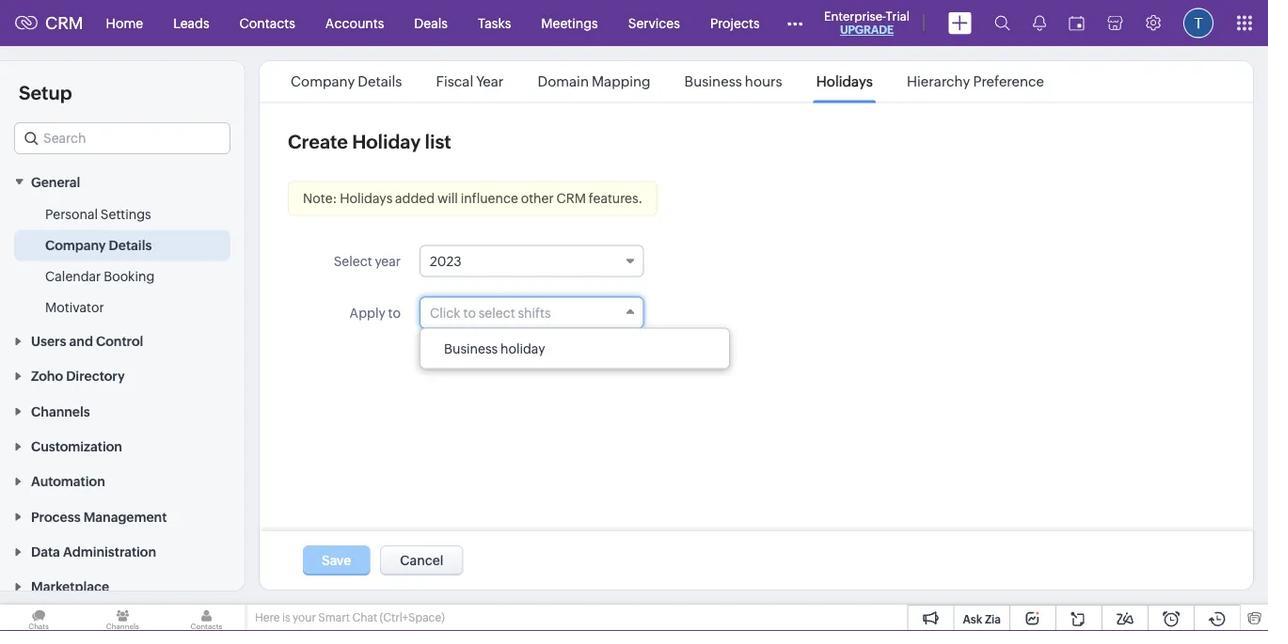 Task type: vqa. For each thing, say whether or not it's contained in the screenshot.
bottommost COMPANY DETAILS
yes



Task type: locate. For each thing, give the bounding box(es) containing it.
1 vertical spatial crm
[[557, 191, 586, 206]]

services link
[[613, 0, 695, 46]]

ask zia
[[963, 613, 1001, 626]]

tasks
[[478, 16, 511, 31]]

list containing company details
[[274, 61, 1062, 102]]

details up booking
[[109, 237, 152, 253]]

0 horizontal spatial to
[[388, 305, 401, 320]]

business down click to select shifts
[[444, 341, 498, 356]]

general button
[[0, 164, 245, 199]]

motivator
[[45, 300, 104, 315]]

company details link down accounts
[[288, 73, 405, 90]]

year
[[375, 254, 401, 269]]

to right apply
[[388, 305, 401, 320]]

company details link
[[288, 73, 405, 90], [45, 236, 152, 254]]

details up holiday
[[358, 73, 402, 90]]

company details link down personal settings
[[45, 236, 152, 254]]

holiday
[[352, 131, 421, 153]]

1 horizontal spatial company details link
[[288, 73, 405, 90]]

motivator link
[[45, 298, 104, 317]]

business for business hours
[[685, 73, 742, 90]]

0 horizontal spatial details
[[109, 237, 152, 253]]

holidays
[[817, 73, 873, 90], [340, 191, 393, 206]]

fiscal year link
[[433, 73, 507, 90]]

0 horizontal spatial company
[[45, 237, 106, 253]]

calendar booking link
[[45, 267, 155, 285]]

0 horizontal spatial holidays
[[340, 191, 393, 206]]

profile image
[[1184, 8, 1214, 38]]

1 horizontal spatial details
[[358, 73, 402, 90]]

signals element
[[1022, 0, 1058, 46]]

booking
[[104, 269, 155, 284]]

create menu element
[[937, 0, 983, 46]]

trial
[[886, 9, 910, 23]]

business inside option
[[444, 341, 498, 356]]

signals image
[[1033, 15, 1046, 31]]

1 vertical spatial company
[[45, 237, 106, 253]]

here is your smart chat (ctrl+space)
[[255, 612, 445, 624]]

0 vertical spatial crm
[[45, 13, 83, 33]]

company details down accounts
[[291, 73, 402, 90]]

1 vertical spatial holidays
[[340, 191, 393, 206]]

1 vertical spatial details
[[109, 237, 152, 253]]

company details
[[291, 73, 402, 90], [45, 237, 152, 253]]

details
[[358, 73, 402, 90], [109, 237, 152, 253]]

business
[[685, 73, 742, 90], [444, 341, 498, 356]]

2 to from the left
[[463, 305, 476, 320]]

company inside general region
[[45, 237, 106, 253]]

meetings
[[541, 16, 598, 31]]

0 horizontal spatial business
[[444, 341, 498, 356]]

holidays right note:
[[340, 191, 393, 206]]

to right 'click'
[[463, 305, 476, 320]]

crm
[[45, 13, 83, 33], [557, 191, 586, 206]]

1 horizontal spatial company
[[291, 73, 355, 90]]

to inside field
[[463, 305, 476, 320]]

contacts image
[[168, 605, 245, 631]]

1 vertical spatial company details
[[45, 237, 152, 253]]

will
[[438, 191, 458, 206]]

create menu image
[[949, 12, 972, 34]]

domain mapping
[[538, 73, 651, 90]]

hours
[[745, 73, 783, 90]]

1 vertical spatial company details link
[[45, 236, 152, 254]]

1 vertical spatial business
[[444, 341, 498, 356]]

holidays down upgrade
[[817, 73, 873, 90]]

1 horizontal spatial to
[[463, 305, 476, 320]]

smart
[[318, 612, 350, 624]]

0 vertical spatial company details
[[291, 73, 402, 90]]

to
[[388, 305, 401, 320], [463, 305, 476, 320]]

business hours
[[685, 73, 783, 90]]

contacts link
[[225, 0, 310, 46]]

0 horizontal spatial company details link
[[45, 236, 152, 254]]

your
[[293, 612, 316, 624]]

domain mapping link
[[535, 73, 654, 90]]

1 horizontal spatial company details
[[291, 73, 402, 90]]

leads link
[[158, 0, 225, 46]]

business hours link
[[682, 73, 786, 90]]

holidays link
[[814, 73, 876, 90]]

domain
[[538, 73, 589, 90]]

1 horizontal spatial business
[[685, 73, 742, 90]]

year
[[476, 73, 504, 90]]

1 horizontal spatial holidays
[[817, 73, 873, 90]]

1 to from the left
[[388, 305, 401, 320]]

business inside list
[[685, 73, 742, 90]]

0 vertical spatial business
[[685, 73, 742, 90]]

select
[[334, 254, 372, 269]]

contacts
[[240, 16, 295, 31]]

upgrade
[[840, 24, 894, 36]]

business left hours
[[685, 73, 742, 90]]

crm left home
[[45, 13, 83, 33]]

list
[[274, 61, 1062, 102]]

is
[[282, 612, 290, 624]]

general
[[31, 174, 80, 189]]

here
[[255, 612, 280, 624]]

deals link
[[399, 0, 463, 46]]

company up "calendar"
[[45, 237, 106, 253]]

0 vertical spatial holidays
[[817, 73, 873, 90]]

other
[[521, 191, 554, 206]]

hierarchy preference
[[907, 73, 1045, 90]]

select
[[479, 305, 515, 320]]

company
[[291, 73, 355, 90], [45, 237, 106, 253]]

general region
[[0, 199, 245, 323]]

enterprise-trial upgrade
[[824, 9, 910, 36]]

company details inside list
[[291, 73, 402, 90]]

to for click
[[463, 305, 476, 320]]

0 horizontal spatial company details
[[45, 237, 152, 253]]

click to select shifts
[[430, 305, 551, 320]]

tasks link
[[463, 0, 526, 46]]

meetings link
[[526, 0, 613, 46]]

company up create
[[291, 73, 355, 90]]

setup
[[19, 82, 72, 104]]

business holiday
[[444, 341, 545, 356]]

0 vertical spatial company
[[291, 73, 355, 90]]

features.
[[589, 191, 643, 206]]

0 vertical spatial details
[[358, 73, 402, 90]]

cancel
[[400, 553, 444, 568]]

list
[[425, 131, 451, 153]]

crm right other
[[557, 191, 586, 206]]

0 horizontal spatial crm
[[45, 13, 83, 33]]

select year
[[334, 254, 401, 269]]

calendar image
[[1069, 16, 1085, 31]]

company details down personal settings
[[45, 237, 152, 253]]



Task type: describe. For each thing, give the bounding box(es) containing it.
enterprise-
[[824, 9, 886, 23]]

chat
[[352, 612, 377, 624]]

to for apply
[[388, 305, 401, 320]]

channels image
[[84, 605, 161, 631]]

calendar
[[45, 269, 101, 284]]

leads
[[173, 16, 209, 31]]

projects
[[710, 16, 760, 31]]

deals
[[414, 16, 448, 31]]

holiday
[[501, 341, 545, 356]]

0 vertical spatial company details link
[[288, 73, 405, 90]]

create
[[288, 131, 348, 153]]

services
[[628, 16, 680, 31]]

1 horizontal spatial crm
[[557, 191, 586, 206]]

personal
[[45, 206, 98, 221]]

note: holidays added will influence other crm features.
[[303, 191, 643, 206]]

apply
[[350, 305, 386, 320]]

crm link
[[15, 13, 83, 33]]

home
[[106, 16, 143, 31]]

details inside company details link
[[109, 237, 152, 253]]

settings
[[101, 206, 151, 221]]

fiscal
[[436, 73, 474, 90]]

ask
[[963, 613, 983, 626]]

fiscal year
[[436, 73, 504, 90]]

hierarchy preference link
[[904, 73, 1047, 90]]

note:
[[303, 191, 337, 206]]

accounts
[[325, 16, 384, 31]]

business for business holiday
[[444, 341, 498, 356]]

zia
[[985, 613, 1001, 626]]

apply to
[[350, 305, 401, 320]]

added
[[395, 191, 435, 206]]

mapping
[[592, 73, 651, 90]]

click
[[430, 305, 461, 320]]

influence
[[461, 191, 518, 206]]

profile element
[[1173, 0, 1225, 46]]

accounts link
[[310, 0, 399, 46]]

preference
[[973, 73, 1045, 90]]

projects link
[[695, 0, 775, 46]]

cancel button
[[380, 546, 463, 576]]

(ctrl+space)
[[380, 612, 445, 624]]

business holiday option
[[421, 334, 729, 364]]

Click to select shifts field
[[420, 297, 644, 329]]

chats image
[[0, 605, 77, 631]]

company details inside general region
[[45, 237, 152, 253]]

hierarchy
[[907, 73, 971, 90]]

personal settings
[[45, 206, 151, 221]]

calendar booking
[[45, 269, 155, 284]]

company inside list
[[291, 73, 355, 90]]

personal settings link
[[45, 205, 151, 223]]

create holiday list
[[288, 131, 451, 153]]

home link
[[91, 0, 158, 46]]

shifts
[[518, 305, 551, 320]]

details inside list
[[358, 73, 402, 90]]



